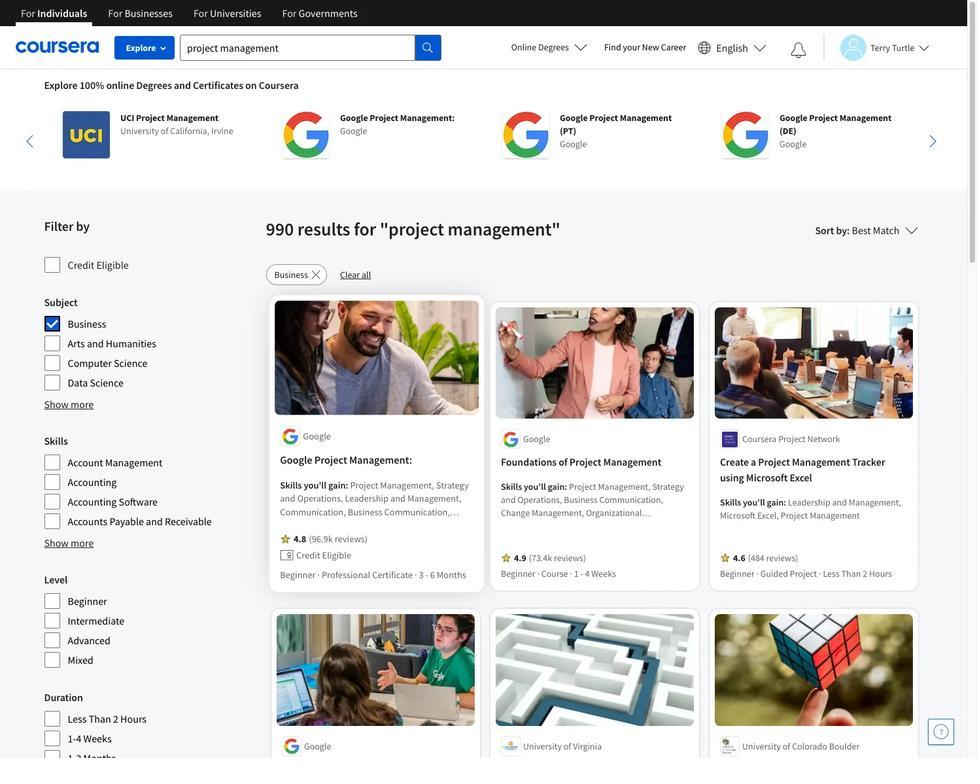 Task type: locate. For each thing, give the bounding box(es) containing it.
skills you'll gain : up excel,
[[720, 497, 788, 509]]

network
[[807, 433, 840, 445]]

explore left 100%
[[44, 79, 78, 92]]

skills you'll gain : for foundations of project management
[[501, 481, 569, 493]]

coursera up a
[[742, 433, 776, 445]]

subject group
[[44, 294, 258, 391]]

0 vertical spatial business
[[274, 269, 308, 281]]

0 vertical spatial hours
[[869, 568, 892, 580]]

you'll down google project management:
[[303, 479, 326, 492]]

terry turtle button
[[824, 34, 929, 61]]

1 vertical spatial credit
[[296, 550, 320, 562]]

: left best
[[847, 224, 850, 237]]

- left 6
[[425, 569, 428, 581]]

project inside project management, strategy and operations, business communication, change management, organizational development, communication, culture, emotional intelligence, influencing, leadership and management, people management, planning
[[569, 481, 596, 493]]

1 accounting from the top
[[68, 476, 117, 489]]

google project management (pt) google
[[560, 112, 672, 150]]

1 vertical spatial show more
[[44, 536, 94, 550]]

1 horizontal spatial degrees
[[538, 41, 569, 53]]

of
[[160, 125, 168, 137], [558, 456, 567, 469], [563, 740, 571, 752], [783, 740, 790, 752]]

beginner for beginner · professional certificate · 3 - 6 months
[[280, 569, 315, 581]]

show more button down accounts
[[44, 535, 94, 551]]

reviews) right (96.9k
[[334, 533, 367, 545]]

gain down google project management:
[[328, 479, 345, 492]]

explore down for businesses
[[126, 42, 156, 54]]

credit down filter by
[[68, 258, 94, 271]]

change
[[501, 507, 530, 519]]

project inside uci project management university of california, irvine
[[136, 112, 164, 124]]

management,
[[598, 481, 650, 493], [849, 497, 901, 509], [531, 507, 584, 519], [517, 547, 570, 558], [600, 547, 652, 558]]

0 vertical spatial less
[[823, 568, 839, 580]]

0 vertical spatial coursera
[[259, 79, 299, 92]]

degrees inside "popup button"
[[538, 41, 569, 53]]

you'll for foundations of project management
[[524, 481, 546, 493]]

culture,
[[622, 520, 653, 532]]

career
[[661, 41, 686, 53]]

0 horizontal spatial leadership
[[638, 533, 680, 545]]

beginner · guided project · less than 2 hours
[[720, 568, 892, 580]]

0 horizontal spatial -
[[425, 569, 428, 581]]

you'll up excel,
[[743, 497, 765, 509]]

beginner down 4.9
[[501, 568, 535, 580]]

university left colorado
[[742, 740, 781, 752]]

accounting up accounts
[[68, 495, 117, 508]]

management, up course
[[517, 547, 570, 558]]

show up level
[[44, 536, 69, 550]]

0 vertical spatial leadership
[[788, 497, 830, 509]]

duration group
[[44, 690, 258, 758]]

management inside uci project management university of california, irvine
[[166, 112, 218, 124]]

3
[[419, 569, 423, 581]]

0 vertical spatial credit
[[68, 258, 94, 271]]

1 vertical spatial hours
[[120, 712, 147, 725]]

and down software
[[146, 515, 163, 528]]

beginner for beginner
[[68, 595, 107, 608]]

planning
[[654, 547, 688, 558]]

beginner up intermediate
[[68, 595, 107, 608]]

leadership down excel
[[788, 497, 830, 509]]

1 vertical spatial degrees
[[136, 79, 172, 92]]

management, up organizational
[[598, 481, 650, 493]]

management inside create a project management tracker using microsoft excel
[[792, 456, 850, 469]]

using
[[720, 471, 744, 484]]

4
[[585, 568, 589, 580], [76, 732, 81, 745]]

eligible
[[96, 258, 129, 271], [322, 550, 351, 562]]

0 horizontal spatial hours
[[120, 712, 147, 725]]

0 vertical spatial show
[[44, 398, 69, 411]]

gain up operations, on the right of page
[[548, 481, 564, 493]]

1 horizontal spatial gain
[[548, 481, 564, 493]]

0 vertical spatial more
[[71, 398, 94, 411]]

weeks down less than 2 hours
[[83, 732, 112, 745]]

and up change on the bottom
[[501, 494, 515, 506]]

online
[[511, 41, 537, 53]]

weeks right 1
[[591, 568, 616, 580]]

credit down '4.8'
[[296, 550, 320, 562]]

gain up excel,
[[767, 497, 784, 509]]

show more button down data
[[44, 396, 94, 412]]

1 vertical spatial than
[[89, 712, 111, 725]]

management inside 'skills' group
[[105, 456, 163, 469]]

1 horizontal spatial than
[[841, 568, 861, 580]]

explore 100% online degrees and certificates on coursera
[[44, 79, 299, 92]]

guided
[[760, 568, 788, 580]]

for left businesses
[[108, 7, 122, 20]]

business down 990
[[274, 269, 308, 281]]

1 vertical spatial weeks
[[83, 732, 112, 745]]

0 horizontal spatial explore
[[44, 79, 78, 92]]

science for computer science
[[114, 357, 147, 370]]

2 horizontal spatial google image
[[722, 111, 769, 158]]

2 horizontal spatial skills you'll gain :
[[720, 497, 788, 509]]

0 vertical spatial degrees
[[538, 41, 569, 53]]

google image
[[282, 111, 329, 158], [502, 111, 549, 158], [722, 111, 769, 158]]

0 vertical spatial science
[[114, 357, 147, 370]]

3 for from the left
[[194, 7, 208, 20]]

for left universities
[[194, 7, 208, 20]]

of left colorado
[[783, 740, 790, 752]]

0 vertical spatial microsoft
[[746, 471, 788, 484]]

business up organizational
[[564, 494, 597, 506]]

beginner inside level group
[[68, 595, 107, 608]]

2 horizontal spatial business
[[564, 494, 597, 506]]

0 horizontal spatial university
[[120, 125, 159, 137]]

science down computer science
[[90, 376, 124, 389]]

1 vertical spatial show
[[44, 536, 69, 550]]

people
[[572, 547, 598, 558]]

reviews)
[[334, 533, 367, 545], [554, 552, 586, 564], [766, 552, 798, 564]]

by right sort
[[836, 224, 847, 237]]

university of virginia
[[523, 740, 602, 752]]

0 vertical spatial show more
[[44, 398, 94, 411]]

boulder
[[829, 740, 859, 752]]

1 vertical spatial 2
[[113, 712, 118, 725]]

microsoft inside leadership and management, microsoft excel, project management
[[720, 510, 755, 522]]

skills you'll gain : up operations, on the right of page
[[501, 481, 569, 493]]

filter by
[[44, 218, 90, 234]]

for
[[21, 7, 35, 20], [108, 7, 122, 20], [194, 7, 208, 20], [282, 7, 297, 20]]

of for foundations of project management
[[558, 456, 567, 469]]

1 horizontal spatial business
[[274, 269, 308, 281]]

1 vertical spatial communication,
[[557, 520, 620, 532]]

1 horizontal spatial hours
[[869, 568, 892, 580]]

0 horizontal spatial you'll
[[303, 479, 326, 492]]

1 vertical spatial credit eligible
[[296, 550, 351, 562]]

google project management: link
[[280, 452, 473, 468]]

and
[[174, 79, 191, 92], [87, 337, 104, 350], [501, 494, 515, 506], [832, 497, 847, 509], [146, 515, 163, 528], [501, 547, 515, 558]]

1 horizontal spatial less
[[823, 568, 839, 580]]

show down data
[[44, 398, 69, 411]]

0 vertical spatial management:
[[400, 112, 455, 124]]

1 more from the top
[[71, 398, 94, 411]]

1 vertical spatial more
[[71, 536, 94, 550]]

microsoft
[[746, 471, 788, 484], [720, 510, 755, 522]]

university for university of colorado boulder
[[742, 740, 781, 752]]

hours inside the duration group
[[120, 712, 147, 725]]

less up 1-
[[68, 712, 87, 725]]

skills
[[44, 434, 68, 447], [280, 479, 302, 492], [501, 481, 522, 493], [720, 497, 741, 509]]

0 horizontal spatial 4
[[76, 732, 81, 745]]

4 inside the duration group
[[76, 732, 81, 745]]

1 vertical spatial leadership
[[638, 533, 680, 545]]

google image for (de)
[[722, 111, 769, 158]]

credit eligible down (96.9k
[[296, 550, 351, 562]]

university
[[120, 125, 159, 137], [523, 740, 562, 752], [742, 740, 781, 752]]

best
[[852, 224, 871, 237]]

1 horizontal spatial skills you'll gain :
[[501, 481, 569, 493]]

show for accounts
[[44, 536, 69, 550]]

for left individuals
[[21, 7, 35, 20]]

level group
[[44, 572, 258, 669]]

show more button for data
[[44, 396, 94, 412]]

1 horizontal spatial credit eligible
[[296, 550, 351, 562]]

1 show more button from the top
[[44, 396, 94, 412]]

- right 1
[[580, 568, 583, 580]]

None search field
[[180, 34, 442, 61]]

gain
[[328, 479, 345, 492], [548, 481, 564, 493], [767, 497, 784, 509]]

reviews) up 1
[[554, 552, 586, 564]]

0 horizontal spatial credit eligible
[[68, 258, 129, 271]]

0 horizontal spatial google image
[[282, 111, 329, 158]]

coursera right on
[[259, 79, 299, 92]]

2 more from the top
[[71, 536, 94, 550]]

0 horizontal spatial business
[[68, 317, 106, 330]]

1 vertical spatial coursera
[[742, 433, 776, 445]]

colorado
[[792, 740, 827, 752]]

0 horizontal spatial credit
[[68, 258, 94, 271]]

4 for from the left
[[282, 7, 297, 20]]

less
[[823, 568, 839, 580], [68, 712, 87, 725]]

2 horizontal spatial you'll
[[743, 497, 765, 509]]

2
[[863, 568, 867, 580], [113, 712, 118, 725]]

· left 3
[[414, 569, 417, 581]]

1 horizontal spatial 4
[[585, 568, 589, 580]]

management, down tracker
[[849, 497, 901, 509]]

banner navigation
[[10, 0, 368, 36]]

university down uci
[[120, 125, 159, 137]]

0 horizontal spatial reviews)
[[334, 533, 367, 545]]

management, inside leadership and management, microsoft excel, project management
[[849, 497, 901, 509]]

more down accounts
[[71, 536, 94, 550]]

0 vertical spatial explore
[[126, 42, 156, 54]]

foundations of project management
[[501, 456, 661, 469]]

of left virginia
[[563, 740, 571, 752]]

990 results for "project management"
[[266, 217, 561, 241]]

and left certificates
[[174, 79, 191, 92]]

show more button for accounts
[[44, 535, 94, 551]]

explore
[[126, 42, 156, 54], [44, 79, 78, 92]]

: down create a project management tracker using microsoft excel
[[784, 497, 786, 509]]

skills up '4.8'
[[280, 479, 302, 492]]

0 horizontal spatial 2
[[113, 712, 118, 725]]

show more down data
[[44, 398, 94, 411]]

4.6
[[733, 552, 745, 564]]

project
[[136, 112, 164, 124], [369, 112, 398, 124], [589, 112, 618, 124], [809, 112, 838, 124], [778, 433, 805, 445], [314, 453, 347, 467], [569, 456, 601, 469], [758, 456, 790, 469], [569, 481, 596, 493], [781, 510, 808, 522], [790, 568, 817, 580]]

business button
[[266, 264, 327, 285]]

management inside google project management (pt) google
[[620, 112, 672, 124]]

communication, up people on the bottom right of page
[[557, 520, 620, 532]]

explore for explore
[[126, 42, 156, 54]]

1 vertical spatial less
[[68, 712, 87, 725]]

2 for from the left
[[108, 7, 122, 20]]

4.6 (484 reviews)
[[733, 552, 798, 564]]

uci
[[120, 112, 134, 124]]

level
[[44, 573, 68, 586]]

1 vertical spatial accounting
[[68, 495, 117, 508]]

skills you'll gain : down google project management:
[[280, 479, 350, 492]]

more
[[71, 398, 94, 411], [71, 536, 94, 550]]

1 vertical spatial microsoft
[[720, 510, 755, 522]]

coursera project network
[[742, 433, 840, 445]]

:
[[847, 224, 850, 237], [345, 479, 348, 492], [564, 481, 567, 493], [784, 497, 786, 509]]

of left california,
[[160, 125, 168, 137]]

for for individuals
[[21, 7, 35, 20]]

1 horizontal spatial weeks
[[591, 568, 616, 580]]

1 horizontal spatial leadership
[[788, 497, 830, 509]]

1 vertical spatial business
[[68, 317, 106, 330]]

0 horizontal spatial eligible
[[96, 258, 129, 271]]

0 horizontal spatial than
[[89, 712, 111, 725]]

new
[[642, 41, 659, 53]]

1 horizontal spatial by
[[836, 224, 847, 237]]

irvine
[[211, 125, 233, 137]]

management: inside the google project management: google
[[400, 112, 455, 124]]

show more down accounts
[[44, 536, 94, 550]]

0 vertical spatial eligible
[[96, 258, 129, 271]]

1 vertical spatial show more button
[[44, 535, 94, 551]]

you'll up operations, on the right of page
[[524, 481, 546, 493]]

less right guided
[[823, 568, 839, 580]]

project inside leadership and management, microsoft excel, project management
[[781, 510, 808, 522]]

beginner for beginner · course · 1 - 4 weeks
[[501, 568, 535, 580]]

accounting down account
[[68, 476, 117, 489]]

0 horizontal spatial less
[[68, 712, 87, 725]]

foundations of project management link
[[501, 454, 689, 470]]

2 show more button from the top
[[44, 535, 94, 551]]

for up the what do you want to learn? "text box" at left top
[[282, 7, 297, 20]]

and down create a project management tracker using microsoft excel link
[[832, 497, 847, 509]]

2 horizontal spatial gain
[[767, 497, 784, 509]]

2 accounting from the top
[[68, 495, 117, 508]]

skills you'll gain : for create a project management tracker using microsoft excel
[[720, 497, 788, 509]]

reviews) up guided
[[766, 552, 798, 564]]

you'll
[[303, 479, 326, 492], [524, 481, 546, 493], [743, 497, 765, 509]]

management, down operations, on the right of page
[[531, 507, 584, 519]]

more for data
[[71, 398, 94, 411]]

gain for create a project management tracker using microsoft excel
[[767, 497, 784, 509]]

0 horizontal spatial degrees
[[136, 79, 172, 92]]

4.8 (96.9k reviews)
[[293, 533, 367, 545]]

business inside button
[[274, 269, 308, 281]]

more down data
[[71, 398, 94, 411]]

google project management (de) google
[[779, 112, 892, 150]]

and down emotional
[[501, 547, 515, 558]]

professional
[[321, 569, 370, 581]]

arts and humanities
[[68, 337, 156, 350]]

2 inside the duration group
[[113, 712, 118, 725]]

microsoft left excel,
[[720, 510, 755, 522]]

0 vertical spatial show more button
[[44, 396, 94, 412]]

1 for from the left
[[21, 7, 35, 20]]

1 show more from the top
[[44, 398, 94, 411]]

4 right 1
[[585, 568, 589, 580]]

intelligence,
[[542, 533, 589, 545]]

1 vertical spatial 4
[[76, 732, 81, 745]]

university left virginia
[[523, 740, 562, 752]]

google image for google
[[282, 111, 329, 158]]

hours
[[869, 568, 892, 580], [120, 712, 147, 725]]

computer science
[[68, 357, 147, 370]]

2 vertical spatial business
[[564, 494, 597, 506]]

2 horizontal spatial reviews)
[[766, 552, 798, 564]]

2 show from the top
[[44, 536, 69, 550]]

advanced
[[68, 634, 110, 647]]

by right filter
[[76, 218, 90, 234]]

you'll for create a project management tracker using microsoft excel
[[743, 497, 765, 509]]

than
[[841, 568, 861, 580], [89, 712, 111, 725]]

microsoft down a
[[746, 471, 788, 484]]

business up arts
[[68, 317, 106, 330]]

of for university of virginia
[[563, 740, 571, 752]]

3 google image from the left
[[722, 111, 769, 158]]

2 google image from the left
[[502, 111, 549, 158]]

1 vertical spatial eligible
[[322, 550, 351, 562]]

mixed
[[68, 654, 93, 667]]

0 horizontal spatial weeks
[[83, 732, 112, 745]]

project inside google project management (pt) google
[[589, 112, 618, 124]]

leadership up planning
[[638, 533, 680, 545]]

management: for google project management:
[[349, 453, 412, 467]]

: down foundations of project management
[[564, 481, 567, 493]]

1 vertical spatial management:
[[349, 453, 412, 467]]

1 horizontal spatial -
[[580, 568, 583, 580]]

reviews) for of
[[554, 552, 586, 564]]

1 vertical spatial explore
[[44, 79, 78, 92]]

0 vertical spatial accounting
[[68, 476, 117, 489]]

: down google project management:
[[345, 479, 348, 492]]

1 horizontal spatial eligible
[[322, 550, 351, 562]]

2 horizontal spatial university
[[742, 740, 781, 752]]

management:
[[400, 112, 455, 124], [349, 453, 412, 467]]

management
[[166, 112, 218, 124], [620, 112, 672, 124], [839, 112, 892, 124], [603, 456, 661, 469], [792, 456, 850, 469], [105, 456, 163, 469], [810, 510, 860, 522]]

0 vertical spatial 4
[[585, 568, 589, 580]]

1 horizontal spatial reviews)
[[554, 552, 586, 564]]

0 vertical spatial than
[[841, 568, 861, 580]]

·
[[537, 568, 539, 580], [570, 568, 572, 580], [756, 568, 758, 580], [819, 568, 821, 580], [317, 569, 320, 581], [414, 569, 417, 581]]

1 vertical spatial science
[[90, 376, 124, 389]]

credit eligible down filter by
[[68, 258, 129, 271]]

explore inside popup button
[[126, 42, 156, 54]]

skills up account
[[44, 434, 68, 447]]

1 google image from the left
[[282, 111, 329, 158]]

4 down less than 2 hours
[[76, 732, 81, 745]]

2 show more from the top
[[44, 536, 94, 550]]

organizational
[[586, 507, 642, 519]]

all
[[362, 269, 371, 281]]

beginner down '4.8'
[[280, 569, 315, 581]]

degrees
[[538, 41, 569, 53], [136, 79, 172, 92]]

· down (484
[[756, 568, 758, 580]]

skills group
[[44, 433, 258, 530]]

1 horizontal spatial explore
[[126, 42, 156, 54]]

0 vertical spatial credit eligible
[[68, 258, 129, 271]]

1 horizontal spatial you'll
[[524, 481, 546, 493]]

1 horizontal spatial google image
[[502, 111, 549, 158]]

communication, up organizational
[[599, 494, 663, 506]]

science down humanities
[[114, 357, 147, 370]]

1 horizontal spatial university
[[523, 740, 562, 752]]

beginner down 4.6
[[720, 568, 754, 580]]

and right arts
[[87, 337, 104, 350]]

certificate
[[372, 569, 413, 581]]

1 horizontal spatial 2
[[863, 568, 867, 580]]

english button
[[693, 26, 772, 69]]

0 horizontal spatial by
[[76, 218, 90, 234]]

1 show from the top
[[44, 398, 69, 411]]

of right foundations
[[558, 456, 567, 469]]

individuals
[[37, 7, 87, 20]]



Task type: vqa. For each thing, say whether or not it's contained in the screenshot.


Task type: describe. For each thing, give the bounding box(es) containing it.
· down (73.4k
[[537, 568, 539, 580]]

coursera image
[[16, 37, 99, 58]]

(96.9k
[[309, 533, 333, 545]]

data science
[[68, 376, 124, 389]]

business inside project management, strategy and operations, business communication, change management, organizational development, communication, culture, emotional intelligence, influencing, leadership and management, people management, planning
[[564, 494, 597, 506]]

show more for accounts payable and receivable
[[44, 536, 94, 550]]

0 vertical spatial 2
[[863, 568, 867, 580]]

find
[[604, 41, 621, 53]]

reviews) for a
[[766, 552, 798, 564]]

weeks inside the duration group
[[83, 732, 112, 745]]

accounting software
[[68, 495, 158, 508]]

online
[[106, 79, 134, 92]]

0 horizontal spatial gain
[[328, 479, 345, 492]]

english
[[717, 41, 748, 54]]

skills inside group
[[44, 434, 68, 447]]

emotional
[[501, 533, 540, 545]]

online degrees
[[511, 41, 569, 53]]

your
[[623, 41, 640, 53]]

uci project management university of california, irvine
[[120, 112, 233, 137]]

clear all
[[340, 269, 371, 281]]

show more for data science
[[44, 398, 94, 411]]

1-4 weeks
[[68, 732, 112, 745]]

more for accounts
[[71, 536, 94, 550]]

accounts
[[68, 515, 107, 528]]

0 vertical spatial communication,
[[599, 494, 663, 506]]

course
[[541, 568, 568, 580]]

receivable
[[165, 515, 212, 528]]

leadership inside project management, strategy and operations, business communication, change management, organizational development, communication, culture, emotional intelligence, influencing, leadership and management, people management, planning
[[638, 533, 680, 545]]

management inside google project management (de) google
[[839, 112, 892, 124]]

subject
[[44, 296, 78, 309]]

google image for (pt)
[[502, 111, 549, 158]]

What do you want to learn? text field
[[180, 34, 415, 61]]

for for governments
[[282, 7, 297, 20]]

1 horizontal spatial coursera
[[742, 433, 776, 445]]

beginner for beginner · guided project · less than 2 hours
[[720, 568, 754, 580]]

for for universities
[[194, 7, 208, 20]]

google project management:
[[280, 453, 412, 467]]

· right guided
[[819, 568, 821, 580]]

show notifications image
[[791, 43, 807, 58]]

explore button
[[114, 36, 175, 60]]

management, down influencing,
[[600, 547, 652, 558]]

tracker
[[852, 456, 885, 469]]

for
[[354, 217, 376, 241]]

for businesses
[[108, 7, 173, 20]]

excel,
[[757, 510, 779, 522]]

virginia
[[573, 740, 602, 752]]

create
[[720, 456, 749, 469]]

online degrees button
[[501, 33, 598, 61]]

clear all button
[[332, 264, 379, 285]]

show for data
[[44, 398, 69, 411]]

months
[[437, 569, 466, 581]]

leadership inside leadership and management, microsoft excel, project management
[[788, 497, 830, 509]]

0 horizontal spatial coursera
[[259, 79, 299, 92]]

filter
[[44, 218, 73, 234]]

excel
[[790, 471, 812, 484]]

management inside leadership and management, microsoft excel, project management
[[810, 510, 860, 522]]

google project management: google
[[340, 112, 455, 137]]

0 vertical spatial weeks
[[591, 568, 616, 580]]

governments
[[299, 7, 358, 20]]

"project
[[380, 217, 444, 241]]

strategy
[[652, 481, 684, 493]]

find your new career
[[604, 41, 686, 53]]

by for sort
[[836, 224, 847, 237]]

accounting for accounting
[[68, 476, 117, 489]]

turtle
[[892, 42, 915, 53]]

and inside 'skills' group
[[146, 515, 163, 528]]

4.9
[[514, 552, 526, 564]]

foundations
[[501, 456, 556, 469]]

arts
[[68, 337, 85, 350]]

help center image
[[934, 724, 949, 740]]

data
[[68, 376, 88, 389]]

by for filter
[[76, 218, 90, 234]]

(pt)
[[560, 125, 576, 137]]

science for data science
[[90, 376, 124, 389]]

duration
[[44, 691, 83, 704]]

beginner · course · 1 - 4 weeks
[[501, 568, 616, 580]]

management: for google project management: google
[[400, 112, 455, 124]]

project inside the google project management: google
[[369, 112, 398, 124]]

match
[[873, 224, 900, 237]]

skills up change on the bottom
[[501, 481, 522, 493]]

less than 2 hours
[[68, 712, 147, 725]]

clear
[[340, 269, 360, 281]]

terry turtle
[[871, 42, 915, 53]]

less inside the duration group
[[68, 712, 87, 725]]

operations,
[[517, 494, 562, 506]]

4.8
[[293, 533, 306, 545]]

intermediate
[[68, 614, 124, 627]]

software
[[119, 495, 158, 508]]

humanities
[[106, 337, 156, 350]]

sort by : best match
[[815, 224, 900, 237]]

payable
[[110, 515, 144, 528]]

management"
[[448, 217, 561, 241]]

university inside uci project management university of california, irvine
[[120, 125, 159, 137]]

gain for foundations of project management
[[548, 481, 564, 493]]

project management, strategy and operations, business communication, change management, organizational development, communication, culture, emotional intelligence, influencing, leadership and management, people management, planning
[[501, 481, 688, 558]]

california,
[[170, 125, 209, 137]]

1 horizontal spatial credit
[[296, 550, 320, 562]]

skills down using at right bottom
[[720, 497, 741, 509]]

and inside leadership and management, microsoft excel, project management
[[832, 497, 847, 509]]

· left "professional"
[[317, 569, 320, 581]]

accounts payable and receivable
[[68, 515, 212, 528]]

business inside subject "group"
[[68, 317, 106, 330]]

(484
[[748, 552, 764, 564]]

(73.4k
[[529, 552, 552, 564]]

university of california, irvine image
[[62, 111, 110, 158]]

of inside uci project management university of california, irvine
[[160, 125, 168, 137]]

explore for explore 100% online degrees and certificates on coursera
[[44, 79, 78, 92]]

university of colorado boulder
[[742, 740, 859, 752]]

6
[[430, 569, 435, 581]]

find your new career link
[[598, 39, 693, 56]]

microsoft inside create a project management tracker using microsoft excel
[[746, 471, 788, 484]]

4.9 (73.4k reviews)
[[514, 552, 586, 564]]

0 horizontal spatial skills you'll gain :
[[280, 479, 350, 492]]

reviews) for project
[[334, 533, 367, 545]]

and inside subject "group"
[[87, 337, 104, 350]]

on
[[245, 79, 257, 92]]

university for university of virginia
[[523, 740, 562, 752]]

for for businesses
[[108, 7, 122, 20]]

project inside create a project management tracker using microsoft excel
[[758, 456, 790, 469]]

beginner · professional certificate · 3 - 6 months
[[280, 569, 466, 581]]

accounting for accounting software
[[68, 495, 117, 508]]

leadership and management, microsoft excel, project management
[[720, 497, 901, 522]]

of for university of colorado boulder
[[783, 740, 790, 752]]

· left 1
[[570, 568, 572, 580]]

computer
[[68, 357, 112, 370]]

create a project management tracker using microsoft excel link
[[720, 454, 908, 486]]

1
[[574, 568, 578, 580]]

990
[[266, 217, 294, 241]]

create a project management tracker using microsoft excel
[[720, 456, 885, 484]]

certificates
[[193, 79, 243, 92]]

project inside google project management (de) google
[[809, 112, 838, 124]]

results
[[298, 217, 350, 241]]

than inside the duration group
[[89, 712, 111, 725]]



